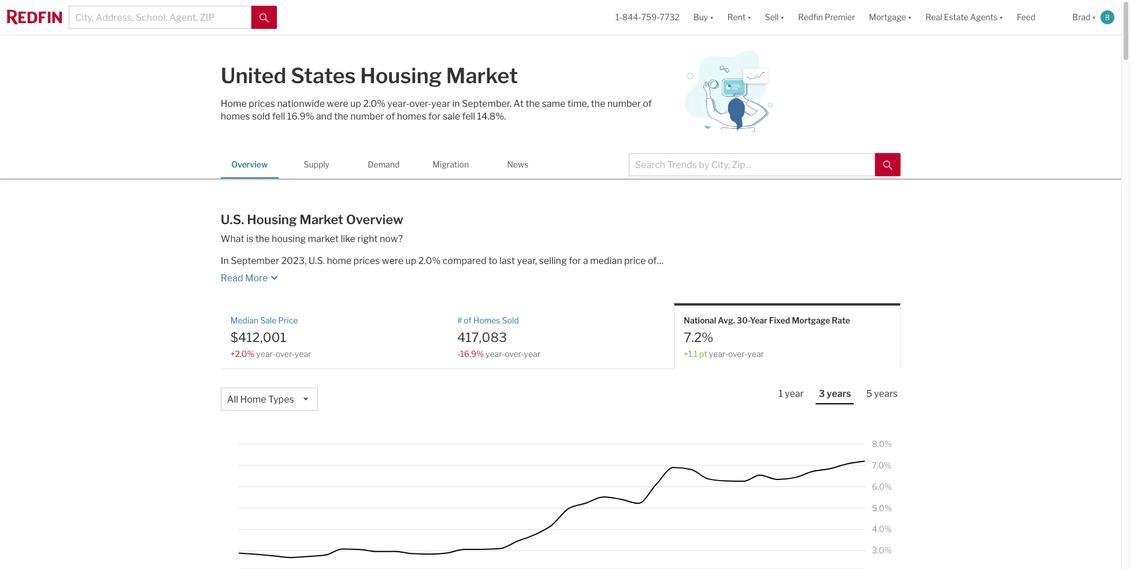 Task type: vqa. For each thing, say whether or not it's contained in the screenshot.
Mortgage ▾ dropdown button
yes



Task type: describe. For each thing, give the bounding box(es) containing it.
year- inside home prices nationwide were up 2.0% year-over-year in september. at the same time, the number of homes sold fell 16.9% and the number of homes for sale fell 14.8%.
[[388, 98, 410, 109]]

844-
[[623, 12, 642, 22]]

at
[[514, 98, 524, 109]]

united states housing market
[[221, 63, 518, 88]]

1 homes from the left
[[221, 111, 250, 122]]

buy ▾ button
[[694, 0, 714, 35]]

feed
[[1018, 12, 1036, 22]]

united
[[221, 63, 287, 88]]

3 years
[[819, 389, 852, 400]]

the right at
[[526, 98, 540, 109]]

7732
[[660, 12, 680, 22]]

mortgage inside national avg. 30-year fixed mortgage rate 7.2% +1.1 pt year-over-year
[[792, 316, 831, 326]]

september.
[[462, 98, 512, 109]]

over- inside home prices nationwide were up 2.0% year-over-year in september. at the same time, the number of homes sold fell 16.9% and the number of homes for sale fell 14.8%.
[[410, 98, 432, 109]]

1-
[[616, 12, 623, 22]]

what
[[221, 234, 245, 245]]

1 horizontal spatial submit search image
[[884, 161, 893, 170]]

nationwide
[[277, 98, 325, 109]]

of inside # of homes sold 417,083 -16.9% year-over-year
[[464, 316, 472, 326]]

7.2%
[[684, 330, 714, 345]]

…
[[657, 256, 664, 267]]

redfin premier button
[[792, 0, 863, 35]]

2 fell from the left
[[462, 111, 475, 122]]

in september 2023, u.s. home prices were up 2.0% compared to last year, selling for a median price of …
[[221, 256, 664, 267]]

0 horizontal spatial number
[[351, 111, 384, 122]]

feed button
[[1011, 0, 1066, 35]]

1 vertical spatial market
[[300, 212, 344, 227]]

year
[[750, 316, 768, 326]]

0 vertical spatial submit search image
[[260, 13, 269, 22]]

14.8%.
[[477, 111, 506, 122]]

home inside home prices nationwide were up 2.0% year-over-year in september. at the same time, the number of homes sold fell 16.9% and the number of homes for sale fell 14.8%.
[[221, 98, 247, 109]]

what is the housing market like right now?
[[221, 234, 403, 245]]

in
[[221, 256, 229, 267]]

home prices nationwide were up 2.0% year-over-year in september. at the same time, the number of homes sold fell 16.9% and the number of homes for sale fell 14.8%.
[[221, 98, 652, 122]]

real estate agents ▾
[[926, 12, 1004, 22]]

national
[[684, 316, 717, 326]]

1 horizontal spatial up
[[406, 256, 417, 267]]

demand link
[[355, 151, 413, 177]]

a
[[584, 256, 589, 267]]

5 years
[[867, 389, 898, 400]]

$412,001
[[231, 330, 286, 345]]

759-
[[642, 12, 660, 22]]

pt
[[700, 349, 708, 359]]

now?
[[380, 234, 403, 245]]

years for 3 years
[[827, 389, 852, 400]]

sell ▾ button
[[765, 0, 785, 35]]

sell ▾
[[765, 12, 785, 22]]

last
[[500, 256, 515, 267]]

overview link
[[221, 151, 279, 177]]

City, Address, School, Agent, ZIP search field
[[69, 6, 252, 29]]

1 vertical spatial overview
[[346, 212, 404, 227]]

0 vertical spatial housing
[[360, 63, 442, 88]]

brad ▾
[[1073, 12, 1097, 22]]

sold
[[252, 111, 270, 122]]

rent ▾ button
[[728, 0, 752, 35]]

year- inside "median sale price $412,001 +2.0% year-over-year"
[[256, 349, 276, 359]]

year inside national avg. 30-year fixed mortgage rate 7.2% +1.1 pt year-over-year
[[748, 349, 764, 359]]

in
[[453, 98, 460, 109]]

fixed
[[770, 316, 791, 326]]

sold
[[502, 316, 519, 326]]

buy
[[694, 12, 709, 22]]

1 year
[[779, 389, 804, 400]]

compared
[[443, 256, 487, 267]]

redfin premier
[[799, 12, 856, 22]]

prices inside home prices nationwide were up 2.0% year-over-year in september. at the same time, the number of homes sold fell 16.9% and the number of homes for sale fell 14.8%.
[[249, 98, 275, 109]]

#
[[457, 316, 462, 326]]

migration link
[[422, 151, 480, 177]]

1 horizontal spatial for
[[569, 256, 582, 267]]

the right and
[[334, 111, 349, 122]]

417,083
[[457, 330, 507, 345]]

rent ▾
[[728, 12, 752, 22]]

real estate agents ▾ button
[[919, 0, 1011, 35]]

read more
[[221, 273, 268, 284]]

sale
[[260, 316, 277, 326]]

16.9% inside home prices nationwide were up 2.0% year-over-year in september. at the same time, the number of homes sold fell 16.9% and the number of homes for sale fell 14.8%.
[[287, 111, 314, 122]]

national avg. 30-year fixed mortgage rate 7.2% +1.1 pt year-over-year
[[684, 316, 851, 359]]

0 horizontal spatial u.s.
[[221, 212, 244, 227]]

price
[[625, 256, 646, 267]]

2023,
[[281, 256, 307, 267]]

up inside home prices nationwide were up 2.0% year-over-year in september. at the same time, the number of homes sold fell 16.9% and the number of homes for sale fell 14.8%.
[[351, 98, 361, 109]]

year- inside # of homes sold 417,083 -16.9% year-over-year
[[486, 349, 505, 359]]

supply link
[[288, 151, 346, 177]]

1 vertical spatial home
[[240, 394, 266, 405]]

real
[[926, 12, 943, 22]]

for inside home prices nationwide were up 2.0% year-over-year in september. at the same time, the number of homes sold fell 16.9% and the number of homes for sale fell 14.8%.
[[429, 111, 441, 122]]

year inside # of homes sold 417,083 -16.9% year-over-year
[[524, 349, 541, 359]]

year inside "median sale price $412,001 +2.0% year-over-year"
[[295, 349, 311, 359]]

1 horizontal spatial number
[[608, 98, 641, 109]]

5 years button
[[864, 388, 901, 404]]

over- inside national avg. 30-year fixed mortgage rate 7.2% +1.1 pt year-over-year
[[729, 349, 748, 359]]

user photo image
[[1101, 10, 1115, 24]]

1 vertical spatial housing
[[247, 212, 297, 227]]

migration
[[433, 160, 469, 169]]

demand
[[368, 160, 400, 169]]

buy ▾
[[694, 12, 714, 22]]

year,
[[517, 256, 537, 267]]

rate
[[832, 316, 851, 326]]

homes
[[474, 316, 501, 326]]

2 homes from the left
[[397, 111, 427, 122]]

all
[[227, 394, 238, 405]]



Task type: locate. For each thing, give the bounding box(es) containing it.
market
[[446, 63, 518, 88], [300, 212, 344, 227]]

0 horizontal spatial were
[[327, 98, 349, 109]]

mortgage ▾ button
[[863, 0, 919, 35]]

mortgage left the rate
[[792, 316, 831, 326]]

u.s. down what is the housing market like right now?
[[309, 256, 325, 267]]

u.s. up what
[[221, 212, 244, 227]]

home
[[327, 256, 352, 267]]

avg.
[[718, 316, 736, 326]]

for
[[429, 111, 441, 122], [569, 256, 582, 267]]

3 ▾ from the left
[[781, 12, 785, 22]]

and
[[316, 111, 332, 122]]

1 horizontal spatial overview
[[346, 212, 404, 227]]

market up september.
[[446, 63, 518, 88]]

1 vertical spatial 2.0%
[[419, 256, 441, 267]]

0 vertical spatial were
[[327, 98, 349, 109]]

up down the united states housing market
[[351, 98, 361, 109]]

0 vertical spatial 16.9%
[[287, 111, 314, 122]]

1 horizontal spatial mortgage
[[869, 12, 907, 22]]

1 horizontal spatial market
[[446, 63, 518, 88]]

for left sale
[[429, 111, 441, 122]]

states
[[291, 63, 356, 88]]

0 vertical spatial 2.0%
[[363, 98, 386, 109]]

to
[[489, 256, 498, 267]]

years inside button
[[875, 389, 898, 400]]

1 vertical spatial prices
[[354, 256, 380, 267]]

2 ▾ from the left
[[748, 12, 752, 22]]

year- down $412,001
[[256, 349, 276, 359]]

median
[[591, 256, 623, 267]]

up up read more link
[[406, 256, 417, 267]]

▾ for buy ▾
[[710, 12, 714, 22]]

mortgage ▾ button
[[869, 0, 912, 35]]

overview up right
[[346, 212, 404, 227]]

mortgage ▾
[[869, 12, 912, 22]]

over-
[[410, 98, 432, 109], [276, 349, 295, 359], [505, 349, 524, 359], [729, 349, 748, 359]]

number right time,
[[608, 98, 641, 109]]

0 vertical spatial u.s.
[[221, 212, 244, 227]]

time,
[[568, 98, 589, 109]]

premier
[[825, 12, 856, 22]]

housing up housing
[[247, 212, 297, 227]]

0 horizontal spatial submit search image
[[260, 13, 269, 22]]

1 ▾ from the left
[[710, 12, 714, 22]]

is
[[247, 234, 253, 245]]

median
[[231, 316, 259, 326]]

+2.0%
[[231, 349, 255, 359]]

types
[[268, 394, 294, 405]]

prices up sold
[[249, 98, 275, 109]]

▾ left real
[[908, 12, 912, 22]]

0 horizontal spatial fell
[[272, 111, 285, 122]]

sale
[[443, 111, 460, 122]]

0 horizontal spatial prices
[[249, 98, 275, 109]]

mortgage inside dropdown button
[[869, 12, 907, 22]]

1 vertical spatial 16.9%
[[461, 349, 484, 359]]

prices down right
[[354, 256, 380, 267]]

▾ for brad ▾
[[1093, 12, 1097, 22]]

0 vertical spatial overview
[[231, 160, 268, 169]]

0 horizontal spatial years
[[827, 389, 852, 400]]

1 horizontal spatial years
[[875, 389, 898, 400]]

price
[[278, 316, 298, 326]]

Search Trends by City, Zip... search field
[[629, 153, 876, 176]]

homes left sale
[[397, 111, 427, 122]]

1 vertical spatial submit search image
[[884, 161, 893, 170]]

the right time,
[[591, 98, 606, 109]]

0 vertical spatial for
[[429, 111, 441, 122]]

16.9% inside # of homes sold 417,083 -16.9% year-over-year
[[461, 349, 484, 359]]

number
[[608, 98, 641, 109], [351, 111, 384, 122]]

market
[[308, 234, 339, 245]]

submit search image
[[260, 13, 269, 22], [884, 161, 893, 170]]

0 horizontal spatial housing
[[247, 212, 297, 227]]

housing
[[360, 63, 442, 88], [247, 212, 297, 227]]

year inside home prices nationwide were up 2.0% year-over-year in september. at the same time, the number of homes sold fell 16.9% and the number of homes for sale fell 14.8%.
[[432, 98, 451, 109]]

0 horizontal spatial overview
[[231, 160, 268, 169]]

0 horizontal spatial homes
[[221, 111, 250, 122]]

over- inside "median sale price $412,001 +2.0% year-over-year"
[[276, 349, 295, 359]]

1 horizontal spatial homes
[[397, 111, 427, 122]]

0 horizontal spatial for
[[429, 111, 441, 122]]

0 horizontal spatial up
[[351, 98, 361, 109]]

selling
[[539, 256, 567, 267]]

1 horizontal spatial housing
[[360, 63, 442, 88]]

fell right sold
[[272, 111, 285, 122]]

the right is
[[255, 234, 270, 245]]

1 fell from the left
[[272, 111, 285, 122]]

market up market
[[300, 212, 344, 227]]

fell right sale
[[462, 111, 475, 122]]

right
[[358, 234, 378, 245]]

▾ right buy
[[710, 12, 714, 22]]

▾ for sell ▾
[[781, 12, 785, 22]]

overview
[[231, 160, 268, 169], [346, 212, 404, 227]]

years
[[827, 389, 852, 400], [875, 389, 898, 400]]

overview down sold
[[231, 160, 268, 169]]

supply
[[304, 160, 330, 169]]

read more link
[[221, 268, 697, 285]]

u.s.
[[221, 212, 244, 227], [309, 256, 325, 267]]

1 horizontal spatial u.s.
[[309, 256, 325, 267]]

2 years from the left
[[875, 389, 898, 400]]

were
[[327, 98, 349, 109], [382, 256, 404, 267]]

2.0% up read more link
[[419, 256, 441, 267]]

prices
[[249, 98, 275, 109], [354, 256, 380, 267]]

0 horizontal spatial market
[[300, 212, 344, 227]]

agents
[[971, 12, 998, 22]]

1 vertical spatial up
[[406, 256, 417, 267]]

were down now?
[[382, 256, 404, 267]]

like
[[341, 234, 356, 245]]

were up and
[[327, 98, 349, 109]]

3
[[819, 389, 825, 400]]

over- down sold at the bottom of page
[[505, 349, 524, 359]]

5
[[867, 389, 873, 400]]

1 vertical spatial for
[[569, 256, 582, 267]]

0 vertical spatial mortgage
[[869, 12, 907, 22]]

1 vertical spatial were
[[382, 256, 404, 267]]

the
[[526, 98, 540, 109], [591, 98, 606, 109], [334, 111, 349, 122], [255, 234, 270, 245]]

1 vertical spatial mortgage
[[792, 316, 831, 326]]

same
[[542, 98, 566, 109]]

u.s. housing market overview
[[221, 212, 404, 227]]

sell ▾ button
[[759, 0, 792, 35]]

housing
[[272, 234, 306, 245]]

were inside home prices nationwide were up 2.0% year-over-year in september. at the same time, the number of homes sold fell 16.9% and the number of homes for sale fell 14.8%.
[[327, 98, 349, 109]]

2.0% down the united states housing market
[[363, 98, 386, 109]]

▾ right agents
[[1000, 12, 1004, 22]]

2.0% inside home prices nationwide were up 2.0% year-over-year in september. at the same time, the number of homes sold fell 16.9% and the number of homes for sale fell 14.8%.
[[363, 98, 386, 109]]

1-844-759-7732 link
[[616, 12, 680, 22]]

1-844-759-7732
[[616, 12, 680, 22]]

1 years from the left
[[827, 389, 852, 400]]

home down united
[[221, 98, 247, 109]]

september
[[231, 256, 279, 267]]

redfin
[[799, 12, 824, 22]]

year inside button
[[785, 389, 804, 400]]

0 horizontal spatial 2.0%
[[363, 98, 386, 109]]

0 horizontal spatial 16.9%
[[287, 111, 314, 122]]

4 ▾ from the left
[[908, 12, 912, 22]]

0 horizontal spatial mortgage
[[792, 316, 831, 326]]

1 horizontal spatial were
[[382, 256, 404, 267]]

sell
[[765, 12, 779, 22]]

6 ▾ from the left
[[1093, 12, 1097, 22]]

homes left sold
[[221, 111, 250, 122]]

1 horizontal spatial fell
[[462, 111, 475, 122]]

over- left in
[[410, 98, 432, 109]]

real estate agents ▾ link
[[926, 0, 1004, 35]]

▾ right rent
[[748, 12, 752, 22]]

year- down 417,083
[[486, 349, 505, 359]]

▾ for mortgage ▾
[[908, 12, 912, 22]]

1 vertical spatial u.s.
[[309, 256, 325, 267]]

1 horizontal spatial 2.0%
[[419, 256, 441, 267]]

1 horizontal spatial prices
[[354, 256, 380, 267]]

year- down the united states housing market
[[388, 98, 410, 109]]

estate
[[945, 12, 969, 22]]

number down the united states housing market
[[351, 111, 384, 122]]

over- inside # of homes sold 417,083 -16.9% year-over-year
[[505, 349, 524, 359]]

5 ▾ from the left
[[1000, 12, 1004, 22]]

1
[[779, 389, 783, 400]]

1 vertical spatial number
[[351, 111, 384, 122]]

year-
[[388, 98, 410, 109], [256, 349, 276, 359], [486, 349, 505, 359], [709, 349, 729, 359]]

16.9% down nationwide
[[287, 111, 314, 122]]

1 year button
[[776, 388, 807, 404]]

for left a
[[569, 256, 582, 267]]

home
[[221, 98, 247, 109], [240, 394, 266, 405]]

mortgage left real
[[869, 12, 907, 22]]

0 vertical spatial up
[[351, 98, 361, 109]]

home right all
[[240, 394, 266, 405]]

year
[[432, 98, 451, 109], [295, 349, 311, 359], [524, 349, 541, 359], [748, 349, 764, 359], [785, 389, 804, 400]]

0 vertical spatial market
[[446, 63, 518, 88]]

▾ right the sell
[[781, 12, 785, 22]]

0 vertical spatial home
[[221, 98, 247, 109]]

0 vertical spatial prices
[[249, 98, 275, 109]]

16.9% down 417,083
[[461, 349, 484, 359]]

1 horizontal spatial 16.9%
[[461, 349, 484, 359]]

year- right pt
[[709, 349, 729, 359]]

years inside button
[[827, 389, 852, 400]]

0 vertical spatial number
[[608, 98, 641, 109]]

-
[[457, 349, 461, 359]]

16.9%
[[287, 111, 314, 122], [461, 349, 484, 359]]

# of homes sold 417,083 -16.9% year-over-year
[[457, 316, 541, 359]]

+1.1
[[684, 349, 698, 359]]

▾ right brad
[[1093, 12, 1097, 22]]

over- down $412,001
[[276, 349, 295, 359]]

30-
[[737, 316, 750, 326]]

fell
[[272, 111, 285, 122], [462, 111, 475, 122]]

year- inside national avg. 30-year fixed mortgage rate 7.2% +1.1 pt year-over-year
[[709, 349, 729, 359]]

up
[[351, 98, 361, 109], [406, 256, 417, 267]]

years for 5 years
[[875, 389, 898, 400]]

years right 3
[[827, 389, 852, 400]]

▾
[[710, 12, 714, 22], [748, 12, 752, 22], [781, 12, 785, 22], [908, 12, 912, 22], [1000, 12, 1004, 22], [1093, 12, 1097, 22]]

more
[[245, 273, 268, 284]]

homes
[[221, 111, 250, 122], [397, 111, 427, 122]]

housing up home prices nationwide were up 2.0% year-over-year in september. at the same time, the number of homes sold fell 16.9% and the number of homes for sale fell 14.8%.
[[360, 63, 442, 88]]

rent ▾ button
[[721, 0, 759, 35]]

read
[[221, 273, 243, 284]]

▾ for rent ▾
[[748, 12, 752, 22]]

years right 5
[[875, 389, 898, 400]]

over- down 30-
[[729, 349, 748, 359]]

rent
[[728, 12, 746, 22]]



